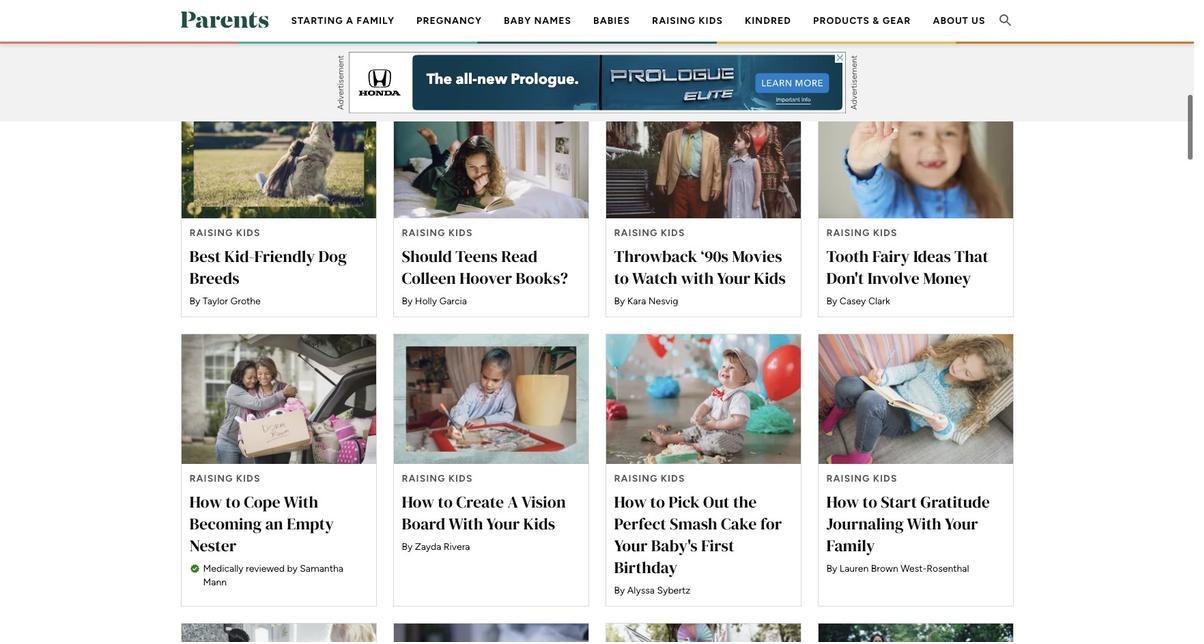 Task type: vqa. For each thing, say whether or not it's contained in the screenshot.
second Guidelines from right
no



Task type: describe. For each thing, give the bounding box(es) containing it.
an
[[265, 513, 283, 536]]

kids inside the "header" navigation
[[699, 15, 723, 27]]

products & gear
[[814, 15, 912, 27]]

a medium shot of three toddlers wearing casual clothing on a winter's day in northumberland. they stand around a table in a preschool where they play with different materials and toys to develop their sensory perception. image
[[181, 625, 376, 643]]

colleen
[[402, 267, 456, 290]]

kindred link
[[745, 15, 792, 27]]

best kid-friendly dog breeds
[[190, 246, 347, 290]]

babies
[[594, 15, 631, 27]]

smash
[[670, 513, 718, 536]]

ideas
[[914, 246, 952, 268]]

dog
[[319, 246, 347, 268]]

empty
[[287, 513, 334, 536]]

how for how to start gratitude journaling with your family
[[827, 491, 859, 514]]

how to pick out the perfect smash cake for your baby's first birthday link
[[606, 334, 802, 607]]

little girl holding tooth image
[[819, 89, 1013, 219]]

gear
[[883, 15, 912, 27]]

1996 danny devito and rhea perlman stars in the movie matilda image
[[606, 89, 801, 219]]

hoover
[[460, 267, 512, 290]]

kids inside throwback '90s movies to watch with your kids
[[754, 267, 786, 290]]

tooth fairy ideas that don't involve money link
[[818, 89, 1014, 318]]

header navigation
[[280, 0, 997, 85]]

best kid-friendly dog breeds link
[[181, 89, 377, 318]]

visit parents' homepage image
[[181, 12, 269, 28]]

throwback '90s movies to watch with your kids
[[614, 246, 786, 290]]

start
[[881, 491, 917, 514]]

image of a black child sleeping image
[[394, 625, 588, 643]]

cope
[[244, 491, 281, 514]]

&
[[873, 15, 880, 27]]

search image
[[998, 12, 1014, 28]]

should teens read colleen hoover books?
[[402, 246, 568, 290]]

how to create a vision board with your kids link
[[393, 334, 589, 607]]

names
[[535, 15, 572, 27]]

kindred
[[745, 15, 792, 27]]

how to start gratitude journaling with your family
[[827, 491, 990, 558]]

girl creates a vision board image
[[394, 335, 588, 465]]

baby names
[[504, 15, 572, 27]]

1 advertisement element from the top
[[349, 0, 846, 45]]

board
[[402, 513, 446, 536]]

pregnancy link
[[417, 15, 482, 27]]

read
[[502, 246, 538, 268]]

throwback
[[614, 246, 698, 268]]

babies link
[[594, 15, 631, 27]]

to for how to pick out the perfect smash cake for your baby's first birthday
[[651, 491, 665, 514]]

with inside "how to start gratitude journaling with your family"
[[907, 513, 942, 536]]

teenage girl lying on her bed, reading a book image
[[394, 89, 588, 219]]

out
[[704, 491, 730, 514]]

to for how to cope with becoming an empty nester
[[226, 491, 240, 514]]

tooth
[[827, 246, 869, 268]]

create
[[456, 491, 504, 514]]

should
[[402, 246, 452, 268]]

products & gear link
[[814, 15, 912, 27]]

how to start gratitude journaling with your family link
[[818, 334, 1014, 607]]

raising
[[652, 15, 696, 27]]

should teens read colleen hoover books? link
[[393, 89, 589, 318]]

2 advertisement element from the top
[[349, 52, 846, 113]]

how for how to cope with becoming an empty nester
[[190, 491, 222, 514]]

to for how to create a vision board with your kids
[[438, 491, 453, 514]]

starting a family link
[[291, 15, 395, 27]]

starting
[[291, 15, 343, 27]]

to inside throwback '90s movies to watch with your kids
[[614, 267, 629, 290]]

birthday
[[614, 557, 678, 579]]

to for how to start gratitude journaling with your family
[[863, 491, 878, 514]]

gratitude
[[921, 491, 990, 514]]



Task type: locate. For each thing, give the bounding box(es) containing it.
with right the an
[[284, 491, 318, 514]]

1 vertical spatial family
[[827, 535, 875, 558]]

your
[[717, 267, 751, 290], [487, 513, 520, 536], [945, 513, 979, 536], [614, 535, 648, 558]]

throwback '90s movies to watch with your kids link
[[606, 89, 802, 318]]

to left 'pick'
[[651, 491, 665, 514]]

baby
[[504, 15, 532, 27]]

a
[[508, 491, 518, 514]]

that
[[955, 246, 989, 268]]

2 how from the left
[[402, 491, 435, 514]]

4 how from the left
[[827, 491, 859, 514]]

1 horizontal spatial with
[[449, 513, 483, 536]]

involve
[[868, 267, 920, 290]]

with inside how to create a vision board with your kids
[[449, 513, 483, 536]]

gratitude journal for kids image
[[819, 335, 1013, 465]]

kids right "'90s" at top right
[[754, 267, 786, 290]]

to inside how to create a vision board with your kids
[[438, 491, 453, 514]]

how for how to pick out the perfect smash cake for your baby's first birthday
[[614, 491, 647, 514]]

tooth fairy ideas that don't involve money
[[827, 246, 989, 290]]

how left 'pick'
[[614, 491, 647, 514]]

best
[[190, 246, 221, 268]]

how up 'nester'
[[190, 491, 222, 514]]

don't
[[827, 267, 864, 290]]

products
[[814, 15, 870, 27]]

1 how from the left
[[190, 491, 222, 514]]

2 vertical spatial kids
[[524, 513, 555, 536]]

your right the start
[[945, 513, 979, 536]]

0 vertical spatial kids
[[699, 15, 723, 27]]

3 how from the left
[[614, 491, 647, 514]]

perfect
[[614, 513, 667, 536]]

how inside how to create a vision board with your kids
[[402, 491, 435, 514]]

a
[[346, 15, 354, 27]]

1 horizontal spatial kids
[[699, 15, 723, 27]]

kid-
[[224, 246, 254, 268]]

kids right raising
[[699, 15, 723, 27]]

to
[[614, 267, 629, 290], [226, 491, 240, 514], [438, 491, 453, 514], [651, 491, 665, 514], [863, 491, 878, 514]]

to left 'watch'
[[614, 267, 629, 290]]

how for how to create a vision board with your kids
[[402, 491, 435, 514]]

baby eating a smash cake on his first birthday image
[[606, 335, 801, 465]]

with
[[681, 267, 714, 290]]

how inside how to pick out the perfect smash cake for your baby's first birthday
[[614, 491, 647, 514]]

cake
[[721, 513, 757, 536]]

the
[[733, 491, 757, 514]]

parent helping child moving into dorm room image
[[181, 335, 376, 465]]

about
[[933, 15, 969, 27]]

0 vertical spatial family
[[357, 15, 395, 27]]

raising kids
[[652, 15, 723, 27]]

your left baby's
[[614, 535, 648, 558]]

fairy
[[873, 246, 910, 268]]

2 horizontal spatial with
[[907, 513, 942, 536]]

0 horizontal spatial kids
[[524, 513, 555, 536]]

how
[[190, 491, 222, 514], [402, 491, 435, 514], [614, 491, 647, 514], [827, 491, 859, 514]]

your left vision
[[487, 513, 520, 536]]

journaling
[[827, 513, 904, 536]]

1 horizontal spatial family
[[827, 535, 875, 558]]

'90s
[[701, 246, 729, 268]]

family inside "how to start gratitude journaling with your family"
[[827, 535, 875, 558]]

kids
[[699, 15, 723, 27], [754, 267, 786, 290], [524, 513, 555, 536]]

movies
[[732, 246, 783, 268]]

friendly
[[254, 246, 315, 268]]

0 vertical spatial advertisement element
[[349, 0, 846, 45]]

your inside "how to start gratitude journaling with your family"
[[945, 513, 979, 536]]

0 horizontal spatial with
[[284, 491, 318, 514]]

how to create a vision board with your kids
[[402, 491, 566, 536]]

starting a family
[[291, 15, 395, 27]]

with
[[284, 491, 318, 514], [449, 513, 483, 536], [907, 513, 942, 536]]

how left the start
[[827, 491, 859, 514]]

to left cope
[[226, 491, 240, 514]]

how to cope with becoming an empty nester
[[190, 491, 334, 558]]

family
[[357, 15, 395, 27], [827, 535, 875, 558]]

how to cope with becoming an empty nester link
[[181, 334, 377, 607]]

cute little girl celebrating 3rd birthday with friends in backyard, blowing birthday cake candles. image
[[606, 625, 801, 643]]

about us link
[[933, 15, 986, 27]]

your inside how to create a vision board with your kids
[[487, 513, 520, 536]]

to inside "how to start gratitude journaling with your family"
[[863, 491, 878, 514]]

little girl with her arm around a golden retriever dog image
[[181, 89, 376, 219]]

watch
[[632, 267, 678, 290]]

becoming
[[190, 513, 262, 536]]

raising kids link
[[652, 15, 723, 27]]

to inside how to cope with becoming an empty nester
[[226, 491, 240, 514]]

your right with
[[717, 267, 751, 290]]

baby names link
[[504, 15, 572, 27]]

how inside how to cope with becoming an empty nester
[[190, 491, 222, 514]]

money
[[924, 267, 972, 290]]

books?
[[516, 267, 568, 290]]

pregnancy
[[417, 15, 482, 27]]

how inside "how to start gratitude journaling with your family"
[[827, 491, 859, 514]]

vision
[[522, 491, 566, 514]]

to left the create on the left bottom
[[438, 491, 453, 514]]

breeds
[[190, 267, 240, 290]]

toddler on scooter while mom watches at park. image
[[819, 625, 1013, 643]]

to inside how to pick out the perfect smash cake for your baby's first birthday
[[651, 491, 665, 514]]

teens
[[456, 246, 498, 268]]

us
[[972, 15, 986, 27]]

for
[[761, 513, 782, 536]]

with inside how to cope with becoming an empty nester
[[284, 491, 318, 514]]

family inside the "header" navigation
[[357, 15, 395, 27]]

1 vertical spatial advertisement element
[[349, 52, 846, 113]]

to left the start
[[863, 491, 878, 514]]

1 vertical spatial kids
[[754, 267, 786, 290]]

about us
[[933, 15, 986, 27]]

with right the journaling
[[907, 513, 942, 536]]

how left the create on the left bottom
[[402, 491, 435, 514]]

your inside how to pick out the perfect smash cake for your baby's first birthday
[[614, 535, 648, 558]]

with right "board"
[[449, 513, 483, 536]]

0 horizontal spatial family
[[357, 15, 395, 27]]

kids inside how to create a vision board with your kids
[[524, 513, 555, 536]]

advertisement element
[[349, 0, 846, 45], [349, 52, 846, 113]]

pick
[[669, 491, 700, 514]]

baby's
[[651, 535, 698, 558]]

your inside throwback '90s movies to watch with your kids
[[717, 267, 751, 290]]

how to pick out the perfect smash cake for your baby's first birthday
[[614, 491, 782, 579]]

nester
[[190, 535, 237, 558]]

2 horizontal spatial kids
[[754, 267, 786, 290]]

first
[[701, 535, 735, 558]]

kids right a
[[524, 513, 555, 536]]



